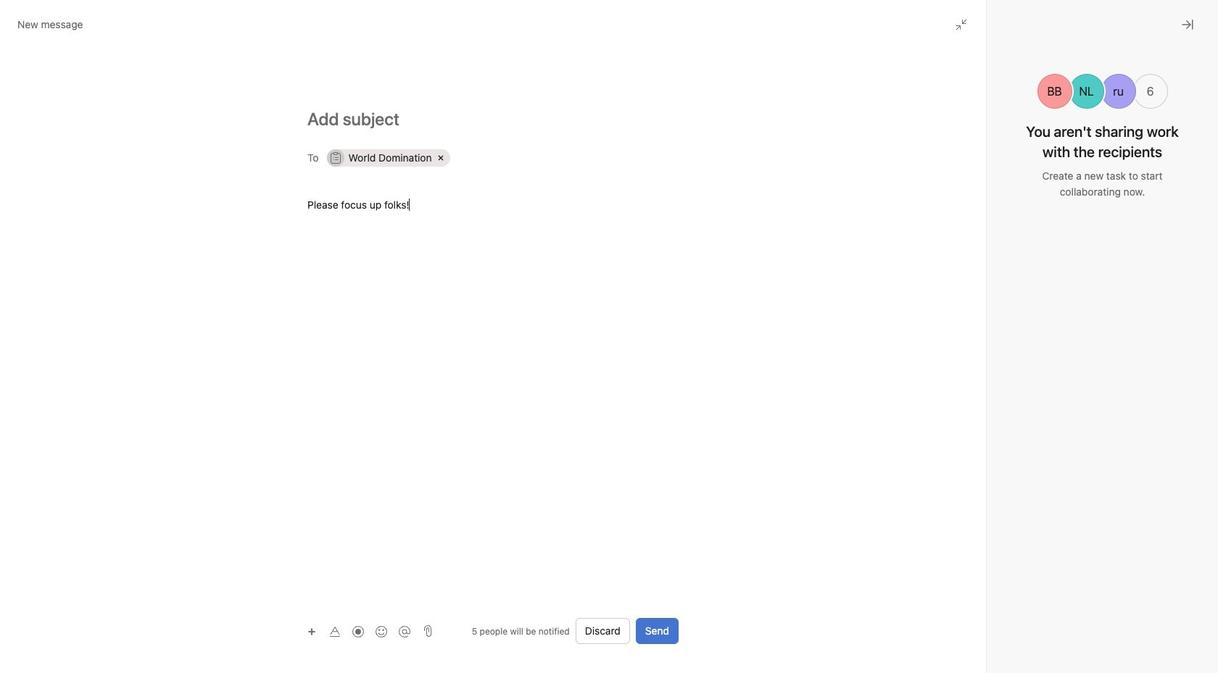 Task type: describe. For each thing, give the bounding box(es) containing it.
close image
[[1182, 19, 1194, 30]]

hide sidebar image
[[19, 12, 30, 23]]

emoji image
[[376, 626, 387, 638]]

record a video image
[[352, 626, 364, 638]]

minimize image
[[956, 19, 967, 30]]



Task type: vqa. For each thing, say whether or not it's contained in the screenshot.
Job
no



Task type: locate. For each thing, give the bounding box(es) containing it.
insert an object image
[[307, 628, 316, 636]]

toolbar
[[302, 621, 418, 642]]

row
[[325, 146, 678, 170]]

cell
[[327, 149, 450, 167]]

Add subject text field
[[290, 107, 696, 131]]

formatting image
[[329, 626, 341, 638]]

Conversation Name text field
[[487, 607, 885, 640]]

at mention image
[[399, 626, 410, 638]]



